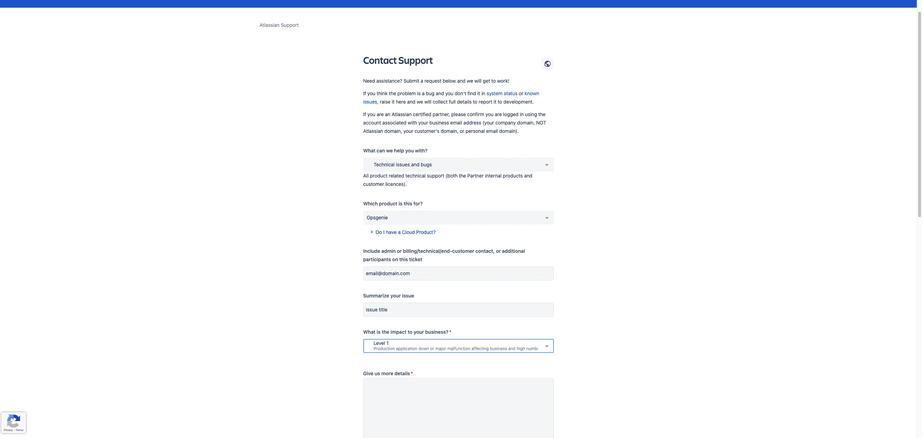 Task type: vqa. For each thing, say whether or not it's contained in the screenshot.
the leftmost JIRA
no



Task type: locate. For each thing, give the bounding box(es) containing it.
a right the submit at the left top
[[421, 78, 424, 84]]

this right on
[[400, 257, 408, 263]]

1 open image from the top
[[543, 161, 551, 169]]

1 vertical spatial in
[[520, 111, 524, 117]]

known issues link
[[363, 90, 540, 105]]

more
[[382, 371, 394, 377]]

a right have
[[398, 230, 401, 235]]

customer inside all product related technical support (both the partner internal products and customer licences).
[[363, 181, 384, 187]]

summarize
[[363, 293, 390, 299]]

support for atlassian support
[[281, 22, 299, 28]]

2 what from the top
[[363, 329, 376, 335]]

support
[[281, 22, 299, 28], [399, 53, 433, 67]]

the right the (both
[[459, 173, 466, 179]]

1 horizontal spatial will
[[475, 78, 482, 84]]

customer down "all"
[[363, 181, 384, 187]]

the up not
[[539, 111, 546, 117]]

1 vertical spatial product
[[379, 201, 398, 207]]

* right business?
[[450, 329, 452, 335]]

us
[[375, 371, 380, 377]]

the inside all product related technical support (both the partner internal products and customer licences).
[[459, 173, 466, 179]]

1 vertical spatial issues
[[396, 162, 410, 168]]

what left can
[[363, 148, 376, 154]]

1 horizontal spatial are
[[495, 111, 502, 117]]

full
[[449, 99, 456, 105]]

email down the please
[[451, 120, 463, 126]]

business right the affecting
[[490, 347, 508, 352]]

issues up related in the left top of the page
[[396, 162, 410, 168]]

have
[[386, 230, 397, 235]]

if up account
[[363, 111, 366, 117]]

(both
[[446, 173, 458, 179]]

1 vertical spatial is
[[399, 201, 403, 207]]

1 vertical spatial this
[[400, 257, 408, 263]]

1 vertical spatial if
[[363, 111, 366, 117]]

if down need
[[363, 90, 366, 96]]

issues down think
[[363, 99, 377, 105]]

is left for?
[[399, 201, 403, 207]]

this left for?
[[404, 201, 413, 207]]

will left get
[[475, 78, 482, 84]]

0 horizontal spatial are
[[377, 111, 384, 117]]

1 vertical spatial open image
[[543, 214, 551, 222]]

0 vertical spatial what
[[363, 148, 376, 154]]

0 vertical spatial customer
[[363, 181, 384, 187]]

we right can
[[387, 148, 393, 154]]

0 vertical spatial product
[[370, 173, 388, 179]]

0 horizontal spatial issues
[[363, 99, 377, 105]]

the
[[389, 90, 396, 96], [539, 111, 546, 117], [459, 173, 466, 179], [382, 329, 390, 335]]

your down certified
[[419, 120, 428, 126]]

2 vertical spatial we
[[387, 148, 393, 154]]

customer
[[363, 181, 384, 187], [453, 248, 475, 254]]

2 open image from the top
[[543, 214, 551, 222]]

0 horizontal spatial we
[[387, 148, 393, 154]]

2 if from the top
[[363, 111, 366, 117]]

1 what from the top
[[363, 148, 376, 154]]

1 horizontal spatial we
[[417, 99, 423, 105]]

1 horizontal spatial domain,
[[441, 128, 459, 134]]

0 horizontal spatial support
[[281, 22, 299, 28]]

0 vertical spatial is
[[417, 90, 421, 96]]

this
[[404, 201, 413, 207], [400, 257, 408, 263]]

customer inside include admin or billing/technical/end-customer contact, or additional participants on this ticket
[[453, 248, 475, 254]]

what is the impact to your business? *
[[363, 329, 452, 335]]

1 vertical spatial we
[[417, 99, 423, 105]]

1 horizontal spatial business
[[490, 347, 508, 352]]

0 vertical spatial atlassian
[[260, 22, 280, 28]]

2 horizontal spatial domain,
[[518, 120, 535, 126]]

or right down
[[431, 347, 435, 352]]

product
[[370, 173, 388, 179], [379, 201, 398, 207]]

1 horizontal spatial email
[[486, 128, 498, 134]]

ticket
[[409, 257, 423, 263]]

or up development.
[[519, 90, 524, 96]]

your
[[419, 120, 428, 126], [404, 128, 414, 134], [391, 293, 401, 299], [414, 329, 424, 335]]

0 horizontal spatial will
[[425, 99, 432, 105]]

2 vertical spatial atlassian
[[363, 128, 383, 134]]

we
[[467, 78, 474, 84], [417, 99, 423, 105], [387, 148, 393, 154]]

email
[[451, 120, 463, 126], [486, 128, 498, 134]]

internal
[[485, 173, 502, 179]]

1 vertical spatial business
[[490, 347, 508, 352]]

0 vertical spatial issues
[[363, 99, 377, 105]]

0 vertical spatial we
[[467, 78, 474, 84]]

contact,
[[476, 248, 495, 254]]

product inside all product related technical support (both the partner internal products and customer licences).
[[370, 173, 388, 179]]

product right which
[[379, 201, 398, 207]]

are left an
[[377, 111, 384, 117]]

in
[[482, 90, 486, 96], [520, 111, 524, 117]]

and left high
[[509, 347, 516, 352]]

1 horizontal spatial is
[[399, 201, 403, 207]]

1 horizontal spatial support
[[399, 53, 433, 67]]

if inside if you are an atlassian certified partner, please confirm you are logged in using the account associated with your business email address (your company domain, not atlassian domain, your customer's domain, or personal email domain).
[[363, 111, 366, 117]]

what up level
[[363, 329, 376, 335]]

domain,
[[518, 120, 535, 126], [385, 128, 402, 134], [441, 128, 459, 134]]

and
[[458, 78, 466, 84], [436, 90, 444, 96], [407, 99, 416, 105], [412, 162, 420, 168], [525, 173, 533, 179], [509, 347, 516, 352]]

get
[[483, 78, 491, 84]]

if you think the problem is a bug and you don't find it in system status or
[[363, 90, 525, 96]]

your left issue
[[391, 293, 401, 299]]

1 vertical spatial *
[[411, 371, 413, 377]]

will
[[475, 78, 482, 84], [425, 99, 432, 105]]

or inside if you are an atlassian certified partner, please confirm you are logged in using the account associated with your business email address (your company domain, not atlassian domain, your customer's domain, or personal email domain).
[[460, 128, 465, 134]]

and left bugs
[[412, 162, 420, 168]]

1 horizontal spatial *
[[450, 329, 452, 335]]

contact
[[363, 53, 397, 67]]

2 horizontal spatial it
[[494, 99, 497, 105]]

include
[[363, 248, 381, 254]]

it
[[478, 90, 481, 96], [392, 99, 395, 105], [494, 99, 497, 105]]

additional
[[502, 248, 525, 254]]

0 horizontal spatial is
[[377, 329, 381, 335]]

malfunction
[[448, 347, 471, 352]]

1 vertical spatial atlassian
[[392, 111, 412, 117]]

impact
[[391, 329, 407, 335]]

below
[[443, 78, 456, 84]]

number
[[527, 347, 542, 352]]

1 if from the top
[[363, 90, 366, 96]]

to down system status 'link'
[[498, 99, 503, 105]]

email down "(your"
[[486, 128, 498, 134]]

this inside include admin or billing/technical/end-customer contact, or additional participants on this ticket
[[400, 257, 408, 263]]

issues
[[363, 99, 377, 105], [396, 162, 410, 168]]

business
[[430, 120, 449, 126], [490, 347, 508, 352]]

which
[[363, 201, 378, 207]]

personal
[[466, 128, 485, 134]]

associated
[[383, 120, 407, 126]]

with?
[[415, 148, 428, 154]]

your down with
[[404, 128, 414, 134]]

None text field
[[363, 379, 554, 439]]

0 horizontal spatial email
[[451, 120, 463, 126]]

a inside button
[[398, 230, 401, 235]]

0 vertical spatial open image
[[543, 161, 551, 169]]

company
[[496, 120, 516, 126]]

0 vertical spatial will
[[475, 78, 482, 84]]

need
[[363, 78, 375, 84]]

, raise it here and we will collect full details to report it to development.
[[377, 99, 534, 105]]

it left here
[[392, 99, 395, 105]]

details down the don't
[[457, 99, 472, 105]]

0 vertical spatial support
[[281, 22, 299, 28]]

you up full
[[446, 90, 454, 96]]

0 vertical spatial a
[[421, 78, 424, 84]]

if you are an atlassian certified partner, please confirm you are logged in using the account associated with your business email address (your company domain, not atlassian domain, your customer's domain, or personal email domain).
[[363, 111, 547, 134]]

we up find
[[467, 78, 474, 84]]

2 vertical spatial a
[[398, 230, 401, 235]]

your up down
[[414, 329, 424, 335]]

1 vertical spatial support
[[399, 53, 433, 67]]

to
[[492, 78, 496, 84], [473, 99, 478, 105], [498, 99, 503, 105], [408, 329, 413, 335]]

1 horizontal spatial customer
[[453, 248, 475, 254]]

the up 1
[[382, 329, 390, 335]]

1 vertical spatial email
[[486, 128, 498, 134]]

1 vertical spatial will
[[425, 99, 432, 105]]

0 horizontal spatial details
[[395, 371, 410, 377]]

or left personal
[[460, 128, 465, 134]]

0 vertical spatial in
[[482, 90, 486, 96]]

in left using
[[520, 111, 524, 117]]

* right more
[[411, 371, 413, 377]]

application
[[396, 347, 418, 352]]

bugs
[[421, 162, 432, 168]]

will down bug
[[425, 99, 432, 105]]

0 vertical spatial if
[[363, 90, 366, 96]]

1 horizontal spatial issues
[[396, 162, 410, 168]]

using
[[525, 111, 538, 117]]

0 vertical spatial *
[[450, 329, 452, 335]]

and down problem
[[407, 99, 416, 105]]

domain, down partner,
[[441, 128, 459, 134]]

domain, down using
[[518, 120, 535, 126]]

do i have a cloud product? button
[[363, 221, 440, 240]]

1 horizontal spatial in
[[520, 111, 524, 117]]

production
[[374, 347, 395, 352]]

domain, down the associated
[[385, 128, 402, 134]]

all
[[363, 173, 369, 179]]

if
[[363, 90, 366, 96], [363, 111, 366, 117]]

details right more
[[395, 371, 410, 377]]

level 1 production application down or major malfunction affecting business and high number of staff
[[374, 341, 557, 352]]

a for request
[[421, 78, 424, 84]]

account
[[363, 120, 381, 126]]

2 vertical spatial is
[[377, 329, 381, 335]]

is
[[417, 90, 421, 96], [399, 201, 403, 207], [377, 329, 381, 335]]

to right get
[[492, 78, 496, 84]]

it right find
[[478, 90, 481, 96]]

it down 'system'
[[494, 99, 497, 105]]

1 horizontal spatial details
[[457, 99, 472, 105]]

0 vertical spatial details
[[457, 99, 472, 105]]

is left bug
[[417, 90, 421, 96]]

not
[[537, 120, 547, 126]]

0 horizontal spatial customer
[[363, 181, 384, 187]]

is up level
[[377, 329, 381, 335]]

or
[[519, 90, 524, 96], [460, 128, 465, 134], [397, 248, 402, 254], [496, 248, 501, 254], [431, 347, 435, 352]]

1 vertical spatial customer
[[453, 248, 475, 254]]

0 vertical spatial business
[[430, 120, 449, 126]]

0 horizontal spatial business
[[430, 120, 449, 126]]

we up certified
[[417, 99, 423, 105]]

in up "report"
[[482, 90, 486, 96]]

issues for technical issues and bugs
[[396, 162, 410, 168]]

technical issues and bugs
[[374, 162, 432, 168]]

here
[[396, 99, 406, 105]]

*
[[450, 329, 452, 335], [411, 371, 413, 377]]

2 horizontal spatial is
[[417, 90, 421, 96]]

to right impact
[[408, 329, 413, 335]]

and right products
[[525, 173, 533, 179]]

business down partner,
[[430, 120, 449, 126]]

1
[[387, 341, 389, 347]]

the inside if you are an atlassian certified partner, please confirm you are logged in using the account associated with your business email address (your company domain, not atlassian domain, your customer's domain, or personal email domain).
[[539, 111, 546, 117]]

are up company
[[495, 111, 502, 117]]

customer left contact,
[[453, 248, 475, 254]]

1 vertical spatial what
[[363, 329, 376, 335]]

opsgenie
[[367, 215, 388, 221]]

a left bug
[[422, 90, 425, 96]]

0 horizontal spatial *
[[411, 371, 413, 377]]

1 horizontal spatial it
[[478, 90, 481, 96]]

open image for what can we help you with?
[[543, 161, 551, 169]]

product down technical
[[370, 173, 388, 179]]

open image
[[543, 161, 551, 169], [543, 214, 551, 222]]

partner
[[468, 173, 484, 179]]

1 vertical spatial details
[[395, 371, 410, 377]]

2 horizontal spatial atlassian
[[392, 111, 412, 117]]

issues inside known issues
[[363, 99, 377, 105]]



Task type: describe. For each thing, give the bounding box(es) containing it.
for?
[[414, 201, 423, 207]]

major
[[436, 347, 447, 352]]

development.
[[504, 99, 534, 105]]

cloud
[[402, 230, 415, 235]]

raise
[[380, 99, 391, 105]]

open image for which product is this for?
[[543, 214, 551, 222]]

you left think
[[368, 90, 376, 96]]

Summarize your issue text field
[[363, 303, 554, 317]]

admin
[[382, 248, 396, 254]]

and up the collect
[[436, 90, 444, 96]]

support
[[427, 173, 445, 179]]

,
[[377, 99, 379, 105]]

you up "(your"
[[486, 111, 494, 117]]

product for all
[[370, 173, 388, 179]]

business inside level 1 production application down or major malfunction affecting business and high number of staff
[[490, 347, 508, 352]]

high
[[517, 347, 526, 352]]

if for if you are an atlassian certified partner, please confirm you are logged in using the account associated with your business email address (your company domain, not atlassian domain, your customer's domain, or personal email domain).
[[363, 111, 366, 117]]

and right below at left
[[458, 78, 466, 84]]

partner,
[[433, 111, 450, 117]]

business inside if you are an atlassian certified partner, please confirm you are logged in using the account associated with your business email address (your company domain, not atlassian domain, your customer's domain, or personal email domain).
[[430, 120, 449, 126]]

known issues
[[363, 90, 540, 105]]

with
[[408, 120, 417, 126]]

system status link
[[487, 90, 518, 96]]

you right help
[[406, 148, 414, 154]]

known
[[525, 90, 540, 96]]

can
[[377, 148, 385, 154]]

billing/technical/end-
[[403, 248, 453, 254]]

do
[[376, 230, 382, 235]]

support for contact support
[[399, 53, 433, 67]]

it for if you think the problem is a bug and you don't find it in system status or
[[478, 90, 481, 96]]

related
[[389, 173, 405, 179]]

of
[[543, 347, 547, 352]]

issues for known issues
[[363, 99, 377, 105]]

level
[[374, 341, 386, 347]]

participants
[[363, 257, 391, 263]]

1 horizontal spatial atlassian
[[363, 128, 383, 134]]

business?
[[426, 329, 449, 335]]

to down find
[[473, 99, 478, 105]]

0 horizontal spatial domain,
[[385, 128, 402, 134]]

don't
[[455, 90, 467, 96]]

in inside if you are an atlassian certified partner, please confirm you are logged in using the account associated with your business email address (your company domain, not atlassian domain, your customer's domain, or personal email domain).
[[520, 111, 524, 117]]

the right think
[[389, 90, 396, 96]]

what for what is the impact to your business? *
[[363, 329, 376, 335]]

logged
[[504, 111, 519, 117]]

need assistance? submit a request below and we will get to work!
[[363, 78, 510, 84]]

include admin or billing/technical/end-customer contact, or additional participants on this ticket
[[363, 248, 525, 263]]

a for cloud
[[398, 230, 401, 235]]

contact support
[[363, 53, 433, 67]]

open image
[[543, 342, 551, 351]]

2 are from the left
[[495, 111, 502, 117]]

Include admin or billing/technical/end-customer contact, or additional participants on this ticket text field
[[363, 267, 554, 281]]

certified
[[413, 111, 432, 117]]

(your
[[483, 120, 495, 126]]

report
[[479, 99, 493, 105]]

1 vertical spatial a
[[422, 90, 425, 96]]

find
[[468, 90, 476, 96]]

bug
[[426, 90, 435, 96]]

licences).
[[386, 181, 407, 187]]

technical
[[406, 173, 426, 179]]

i
[[384, 230, 385, 235]]

0 horizontal spatial it
[[392, 99, 395, 105]]

summarize your issue
[[363, 293, 415, 299]]

it for , raise it here and we will collect full details to report it to development.
[[494, 99, 497, 105]]

or right contact,
[[496, 248, 501, 254]]

what can we help you with?
[[363, 148, 428, 154]]

product?
[[417, 230, 436, 235]]

address
[[464, 120, 482, 126]]

which product is this for?
[[363, 201, 423, 207]]

domain).
[[500, 128, 519, 134]]

0 vertical spatial email
[[451, 120, 463, 126]]

do i have a cloud product?
[[376, 230, 436, 235]]

and inside level 1 production application down or major malfunction affecting business and high number of staff
[[509, 347, 516, 352]]

or inside level 1 production application down or major malfunction affecting business and high number of staff
[[431, 347, 435, 352]]

give us more details *
[[363, 371, 413, 377]]

all product related technical support (both the partner internal products and customer licences).
[[363, 173, 533, 187]]

collect
[[433, 99, 448, 105]]

status
[[504, 90, 518, 96]]

an
[[385, 111, 391, 117]]

request
[[425, 78, 442, 84]]

give
[[363, 371, 374, 377]]

confirm
[[468, 111, 485, 117]]

think
[[377, 90, 388, 96]]

help
[[394, 148, 404, 154]]

technical
[[374, 162, 395, 168]]

assistance?
[[377, 78, 403, 84]]

0 horizontal spatial atlassian
[[260, 22, 280, 28]]

system
[[487, 90, 503, 96]]

if for if you think the problem is a bug and you don't find it in system status or
[[363, 90, 366, 96]]

you up account
[[368, 111, 376, 117]]

customer's
[[415, 128, 440, 134]]

staff
[[548, 347, 557, 352]]

1 are from the left
[[377, 111, 384, 117]]

atlassian support link
[[260, 21, 299, 29]]

products
[[503, 173, 523, 179]]

atlassian support
[[260, 22, 299, 28]]

product for which
[[379, 201, 398, 207]]

down
[[419, 347, 429, 352]]

please
[[452, 111, 466, 117]]

0 horizontal spatial in
[[482, 90, 486, 96]]

work!
[[498, 78, 510, 84]]

2 horizontal spatial we
[[467, 78, 474, 84]]

affecting
[[472, 347, 489, 352]]

what for what can we help you with?
[[363, 148, 376, 154]]

problem
[[398, 90, 416, 96]]

on
[[393, 257, 398, 263]]

and inside all product related technical support (both the partner internal products and customer licences).
[[525, 173, 533, 179]]

0 vertical spatial this
[[404, 201, 413, 207]]

issue
[[402, 293, 415, 299]]

or up on
[[397, 248, 402, 254]]



